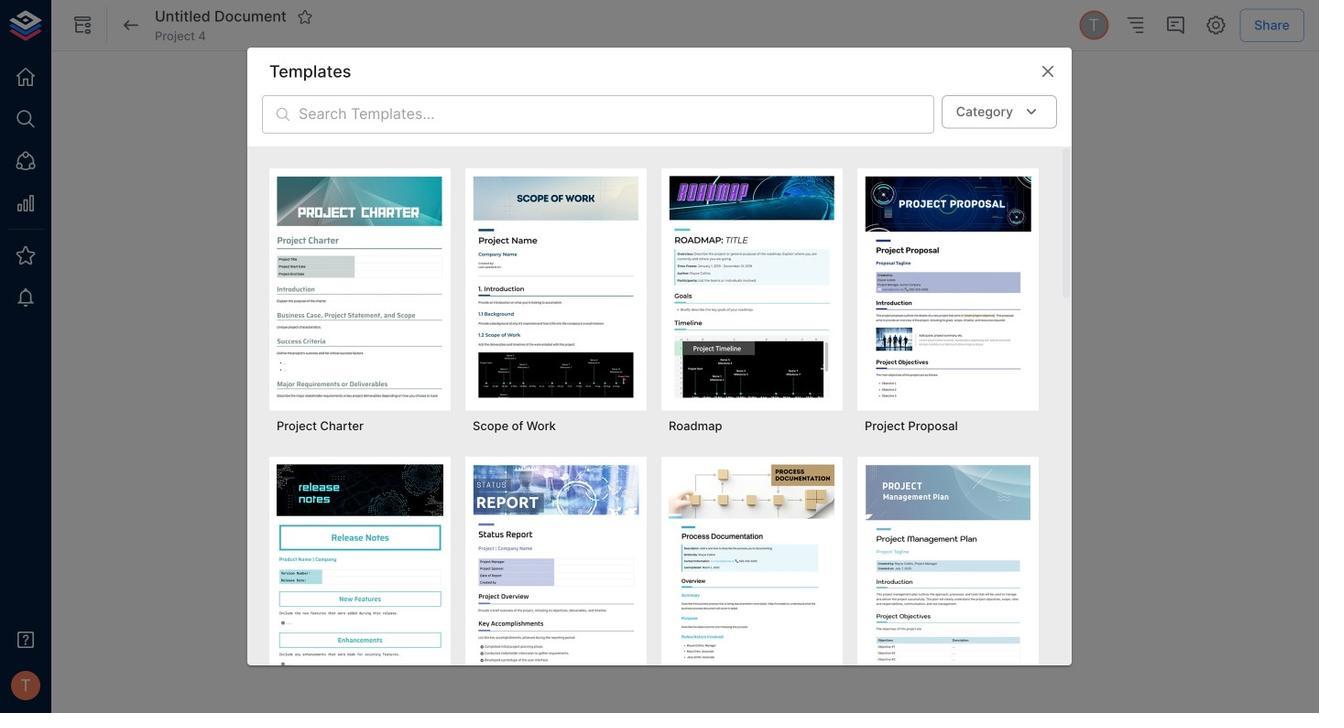 Task type: vqa. For each thing, say whether or not it's contained in the screenshot.
Status Report IMAGE
yes



Task type: describe. For each thing, give the bounding box(es) containing it.
Search Templates... text field
[[299, 95, 934, 134]]

project proposal image
[[865, 176, 1032, 398]]

favorite image
[[297, 9, 313, 25]]

scope of work image
[[473, 176, 639, 398]]

show wiki image
[[71, 14, 93, 36]]

comments image
[[1165, 14, 1187, 36]]

project management plan image
[[865, 464, 1032, 687]]

status report image
[[473, 464, 639, 687]]

release notes image
[[277, 464, 443, 687]]



Task type: locate. For each thing, give the bounding box(es) containing it.
settings image
[[1205, 14, 1227, 36]]

go back image
[[120, 14, 142, 36]]

project charter image
[[277, 176, 443, 398]]

dialog
[[247, 48, 1072, 714]]

process documentation image
[[669, 464, 836, 687]]

roadmap image
[[669, 176, 836, 398]]

table of contents image
[[1124, 14, 1146, 36]]



